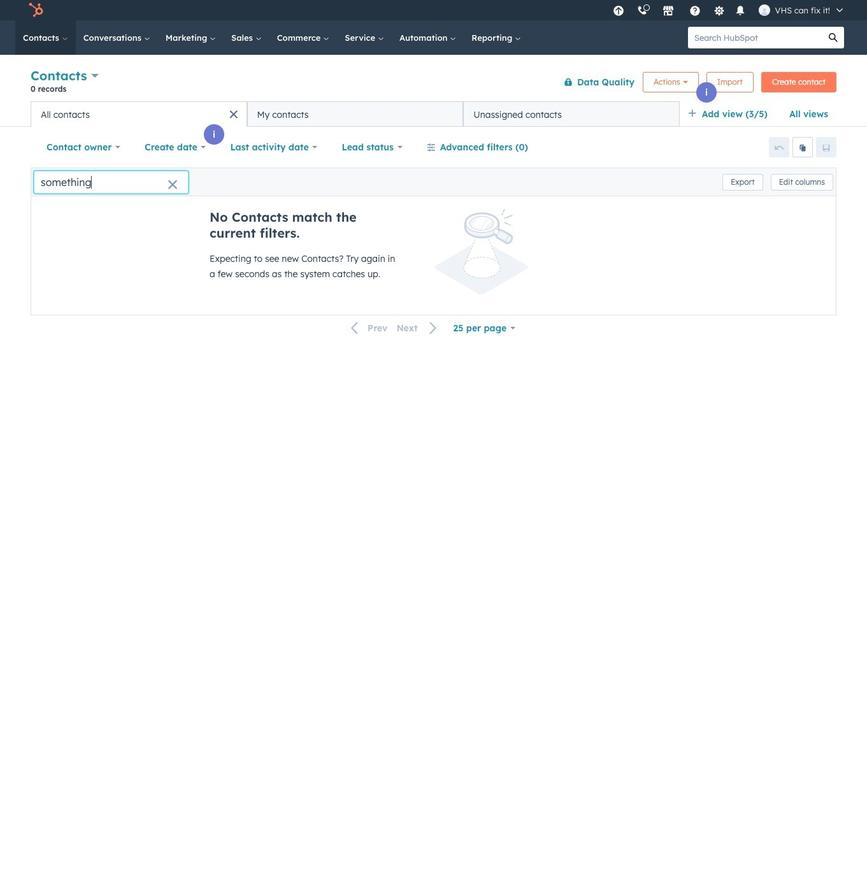 Task type: vqa. For each thing, say whether or not it's contained in the screenshot.
Search HubSpot search field
yes



Task type: locate. For each thing, give the bounding box(es) containing it.
tooltip
[[71, 144, 152, 163]]

menu
[[607, 0, 852, 20]]

Search name, phone, email addresses, or company search field
[[34, 170, 189, 193]]

pagination navigation
[[344, 320, 445, 337]]

clear input image
[[168, 180, 178, 190]]

banner
[[31, 65, 837, 101]]



Task type: describe. For each thing, give the bounding box(es) containing it.
marketplaces image
[[663, 6, 674, 17]]

jacob simon image
[[759, 4, 770, 16]]

Search HubSpot search field
[[688, 27, 823, 48]]



